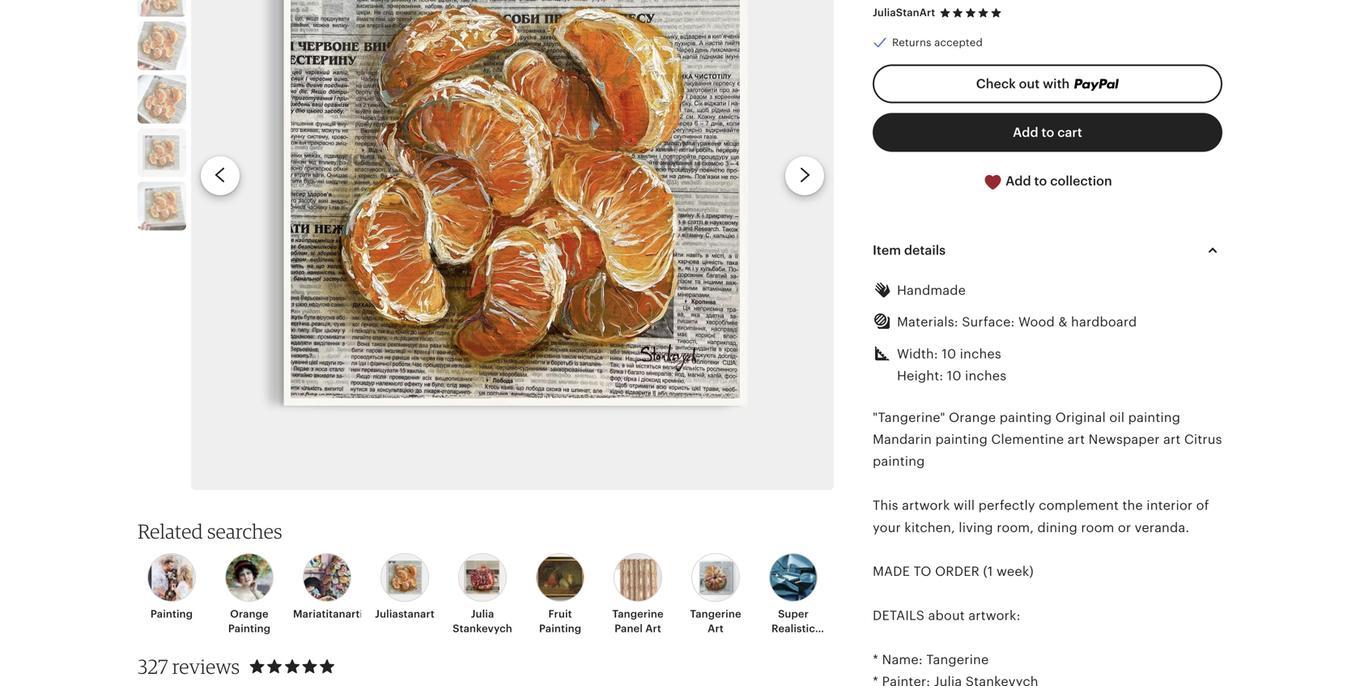 Task type: locate. For each thing, give the bounding box(es) containing it.
0 vertical spatial to
[[1042, 125, 1055, 140]]

hardboard
[[1072, 315, 1138, 329]]

to left collection
[[1035, 174, 1048, 189]]

0 vertical spatial orange
[[949, 410, 997, 425]]

painting down mandarin on the bottom right of page
[[873, 454, 925, 469]]

oil
[[1110, 410, 1125, 425]]

art left citrus
[[1164, 432, 1181, 447]]

this
[[873, 498, 899, 513]]

art inside tangerine panel art
[[646, 623, 662, 635]]

orange down width: 10 inches height: 10 inches
[[949, 410, 997, 425]]

tangerine painting orange painting original oil painting image 3 image
[[138, 21, 186, 70]]

tangerine for panel
[[613, 608, 664, 620]]

art down original
[[1068, 432, 1086, 447]]

painting inside super realistic painting
[[773, 637, 815, 650]]

1 vertical spatial add
[[1006, 174, 1032, 189]]

327
[[138, 655, 168, 678]]

1 vertical spatial orange
[[230, 608, 269, 620]]

0 horizontal spatial tangerine
[[613, 608, 664, 620]]

handmade
[[897, 283, 966, 298]]

tangerine inside 'link'
[[613, 608, 664, 620]]

painting right oil
[[1129, 410, 1181, 425]]

juliastanart
[[873, 7, 936, 19]]

0 horizontal spatial art
[[646, 623, 662, 635]]

made
[[873, 564, 911, 579]]

complement
[[1039, 498, 1120, 513]]

stankevych
[[453, 623, 513, 635]]

orange painting
[[228, 608, 271, 635]]

made to order (1 week)
[[873, 564, 1034, 579]]

10 right width:
[[942, 347, 957, 361]]

"tangerine" orange painting original oil painting mandarin painting clementine art newspaper art citrus painting
[[873, 410, 1223, 469]]

10 right height:
[[947, 369, 962, 383]]

art left realistic
[[708, 623, 724, 635]]

0 horizontal spatial orange
[[230, 608, 269, 620]]

1 horizontal spatial art
[[1164, 432, 1181, 447]]

painting down realistic
[[773, 637, 815, 650]]

art inside tangerine art
[[708, 623, 724, 635]]

room,
[[997, 520, 1035, 535]]

art
[[646, 623, 662, 635], [708, 623, 724, 635]]

add for add to cart
[[1013, 125, 1039, 140]]

juliastanart link
[[873, 7, 936, 19]]

about
[[929, 608, 965, 623]]

your
[[873, 520, 901, 535]]

art right panel
[[646, 623, 662, 635]]

orange up reviews
[[230, 608, 269, 620]]

materials:
[[897, 315, 959, 329]]

panel
[[615, 623, 643, 635]]

to
[[1042, 125, 1055, 140], [1035, 174, 1048, 189]]

item
[[873, 243, 902, 258]]

to for cart
[[1042, 125, 1055, 140]]

2 art from the left
[[708, 623, 724, 635]]

clementine
[[992, 432, 1065, 447]]

painting
[[151, 608, 193, 620], [228, 623, 271, 635], [539, 623, 582, 635], [773, 637, 815, 650]]

newspaper
[[1089, 432, 1160, 447]]

interior
[[1147, 498, 1193, 513]]

inches
[[960, 347, 1002, 361], [966, 369, 1007, 383]]

1 horizontal spatial art
[[708, 623, 724, 635]]

week)
[[997, 564, 1034, 579]]

orange painting link
[[215, 553, 284, 636]]

living
[[959, 520, 994, 535]]

1 art from the left
[[646, 623, 662, 635]]

1 horizontal spatial orange
[[949, 410, 997, 425]]

0 vertical spatial add
[[1013, 125, 1039, 140]]

1 vertical spatial to
[[1035, 174, 1048, 189]]

tangerine up panel
[[613, 608, 664, 620]]

tangerine
[[613, 608, 664, 620], [690, 608, 742, 620], [927, 652, 989, 667]]

to left cart
[[1042, 125, 1055, 140]]

fruit
[[549, 608, 572, 620]]

tangerine panel art
[[613, 608, 664, 635]]

painting up clementine at the right bottom of page
[[1000, 410, 1052, 425]]

painting down ""tangerine""
[[936, 432, 988, 447]]

orange
[[949, 410, 997, 425], [230, 608, 269, 620]]

add
[[1013, 125, 1039, 140], [1006, 174, 1032, 189]]

cart
[[1058, 125, 1083, 140]]

10
[[942, 347, 957, 361], [947, 369, 962, 383]]

citrus
[[1185, 432, 1223, 447]]

add down add to cart button
[[1006, 174, 1032, 189]]

tangerine down details about artwork:
[[927, 652, 989, 667]]

add left cart
[[1013, 125, 1039, 140]]

item details
[[873, 243, 946, 258]]

the
[[1123, 498, 1144, 513]]

super realistic painting
[[772, 608, 816, 650]]

veranda.
[[1135, 520, 1190, 535]]

will
[[954, 498, 975, 513]]

original
[[1056, 410, 1106, 425]]

add for add to collection
[[1006, 174, 1032, 189]]

1 horizontal spatial tangerine
[[690, 608, 742, 620]]

art
[[1068, 432, 1086, 447], [1164, 432, 1181, 447]]

room
[[1082, 520, 1115, 535]]

super realistic painting link
[[760, 553, 828, 650]]

mariatitanartist link
[[293, 553, 372, 621]]

0 horizontal spatial art
[[1068, 432, 1086, 447]]

* name: tangerine
[[873, 652, 989, 667]]

wood
[[1019, 315, 1055, 329]]

returns accepted
[[893, 36, 983, 49]]

check
[[977, 77, 1016, 91]]

returns
[[893, 36, 932, 49]]

orange inside 'orange painting'
[[230, 608, 269, 620]]

0 vertical spatial 10
[[942, 347, 957, 361]]

tangerine left super
[[690, 608, 742, 620]]



Task type: describe. For each thing, give the bounding box(es) containing it.
accepted
[[935, 36, 983, 49]]

item details button
[[859, 231, 1238, 270]]

julia
[[471, 608, 494, 620]]

julia stankevych
[[453, 608, 513, 635]]

or
[[1119, 520, 1132, 535]]

details
[[873, 608, 925, 623]]

related
[[138, 519, 203, 543]]

details
[[905, 243, 946, 258]]

collection
[[1051, 174, 1113, 189]]

(1
[[984, 564, 994, 579]]

order
[[936, 564, 980, 579]]

add to collection
[[1003, 174, 1113, 189]]

mandarin
[[873, 432, 932, 447]]

width: 10 inches height: 10 inches
[[897, 347, 1007, 383]]

perfectly
[[979, 498, 1036, 513]]

artwork
[[902, 498, 951, 513]]

materials: surface: wood & hardboard
[[897, 315, 1138, 329]]

to for collection
[[1035, 174, 1048, 189]]

tangerine painting orange painting original oil painting image 1 image
[[191, 0, 834, 490]]

tangerine for art
[[690, 608, 742, 620]]

with
[[1043, 77, 1070, 91]]

check out with button
[[873, 65, 1223, 103]]

out
[[1020, 77, 1040, 91]]

&
[[1059, 315, 1068, 329]]

"tangerine"
[[873, 410, 946, 425]]

juliastanart link
[[371, 553, 439, 621]]

tangerine painting orange painting original oil painting image 5 image
[[138, 128, 186, 177]]

painting down 'fruit' at the bottom of page
[[539, 623, 582, 635]]

super
[[778, 608, 809, 620]]

julia stankevych link
[[449, 553, 517, 636]]

tangerine painting orange painting original oil painting image 6 image
[[138, 182, 186, 230]]

1 art from the left
[[1068, 432, 1086, 447]]

0 vertical spatial inches
[[960, 347, 1002, 361]]

add to collection button
[[873, 162, 1223, 202]]

to
[[914, 564, 932, 579]]

searches
[[207, 519, 283, 543]]

details about artwork:
[[873, 608, 1021, 623]]

2 horizontal spatial tangerine
[[927, 652, 989, 667]]

1 vertical spatial inches
[[966, 369, 1007, 383]]

juliastanart
[[375, 608, 435, 620]]

orange inside "tangerine" orange painting original oil painting mandarin painting clementine art newspaper art citrus painting
[[949, 410, 997, 425]]

*
[[873, 652, 879, 667]]

tangerine panel art link
[[604, 553, 672, 636]]

related searches region
[[118, 519, 849, 650]]

painting up "327 reviews"
[[151, 608, 193, 620]]

height:
[[897, 369, 944, 383]]

dining
[[1038, 520, 1078, 535]]

painting link
[[138, 553, 206, 621]]

this artwork will perfectly complement the interior of your kitchen, living room, dining room or veranda.
[[873, 498, 1210, 535]]

fruit painting link
[[527, 553, 595, 636]]

add to cart
[[1013, 125, 1083, 140]]

reviews
[[172, 655, 240, 678]]

tangerine painting orange painting original oil painting image 4 image
[[138, 75, 186, 124]]

width:
[[897, 347, 939, 361]]

artwork:
[[969, 608, 1021, 623]]

realistic
[[772, 623, 816, 635]]

surface:
[[962, 315, 1015, 329]]

of
[[1197, 498, 1210, 513]]

related searches
[[138, 519, 283, 543]]

1 vertical spatial 10
[[947, 369, 962, 383]]

mariatitanartist
[[293, 608, 372, 620]]

327 reviews
[[138, 655, 240, 678]]

2 art from the left
[[1164, 432, 1181, 447]]

check out with
[[977, 77, 1073, 91]]

tangerine art
[[690, 608, 742, 635]]

add to cart button
[[873, 113, 1223, 152]]

fruit painting
[[539, 608, 582, 635]]

tangerine art link
[[682, 553, 750, 636]]

name:
[[883, 652, 923, 667]]

kitchen,
[[905, 520, 956, 535]]

painting up reviews
[[228, 623, 271, 635]]



Task type: vqa. For each thing, say whether or not it's contained in the screenshot.
Stankevych
yes



